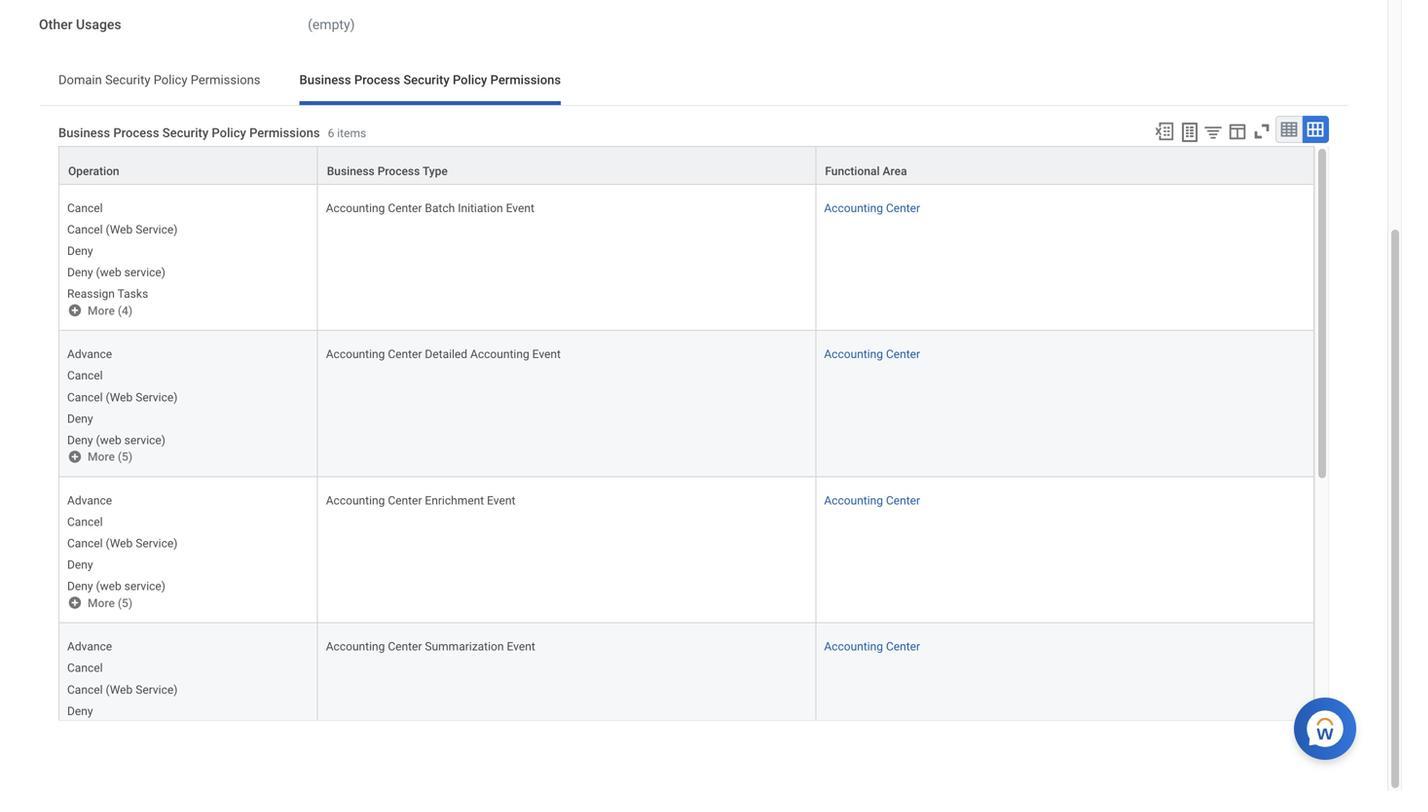 Task type: locate. For each thing, give the bounding box(es) containing it.
business inside popup button
[[327, 164, 375, 178]]

4 deny from the top
[[67, 434, 93, 448]]

security right domain
[[105, 72, 150, 87]]

business process type
[[327, 164, 448, 178]]

security
[[105, 72, 150, 87], [404, 72, 450, 87], [162, 126, 209, 140]]

enrichment
[[425, 494, 484, 508]]

3 deny from the top
[[67, 412, 93, 426]]

deny (web service) for third cancel (web service) "element"
[[67, 580, 166, 594]]

3 accounting center from the top
[[824, 494, 921, 508]]

more (5) button for third row from the bottom
[[67, 449, 135, 465]]

1 vertical spatial cancel (web service) deny
[[67, 391, 178, 426]]

0 vertical spatial more (5)
[[88, 450, 133, 464]]

(web for more (4) dropdown button
[[106, 223, 133, 237]]

more (4) button
[[67, 302, 135, 319]]

3 cancel (web service) deny from the top
[[67, 537, 178, 572]]

process
[[354, 72, 400, 87], [113, 126, 159, 140], [378, 164, 420, 178]]

0 vertical spatial (web
[[96, 266, 121, 280]]

2 more from the top
[[88, 450, 115, 464]]

2 vertical spatial service)
[[124, 580, 166, 594]]

3 service) from the top
[[136, 537, 178, 551]]

2 cancel (web service) deny from the top
[[67, 391, 178, 426]]

process inside business process type popup button
[[378, 164, 420, 178]]

0 vertical spatial process
[[354, 72, 400, 87]]

items selected list
[[67, 198, 209, 302], [67, 344, 209, 449], [67, 490, 209, 595], [67, 637, 209, 741]]

deny element for items selected list corresponding to third row from the bottom more (5) dropdown button's advance element
[[67, 409, 93, 426]]

1 accounting center from the top
[[824, 202, 921, 215]]

usages
[[76, 17, 121, 33]]

cancel
[[67, 202, 103, 215], [67, 223, 103, 237], [67, 369, 103, 383], [67, 391, 103, 405], [67, 516, 103, 529], [67, 537, 103, 551], [67, 662, 103, 676], [67, 684, 103, 697]]

summarization
[[425, 641, 504, 654]]

1 vertical spatial (5)
[[118, 597, 133, 610]]

1 vertical spatial process
[[113, 126, 159, 140]]

1 row from the top
[[58, 146, 1315, 185]]

6
[[328, 127, 334, 140]]

2 vertical spatial cancel (web service) deny
[[67, 537, 178, 572]]

center for accounting center link associated with accounting center summarization event
[[886, 641, 921, 654]]

business up operation
[[58, 126, 110, 140]]

click to view/edit grid preferences image
[[1227, 121, 1249, 142]]

type
[[423, 164, 448, 178]]

6 deny from the top
[[67, 580, 93, 594]]

4 service) from the top
[[136, 684, 178, 697]]

workday assistant region
[[1295, 691, 1365, 761]]

1 cancel from the top
[[67, 202, 103, 215]]

1 vertical spatial (web
[[96, 434, 121, 448]]

reassign tasks element
[[67, 284, 148, 301]]

more (5) for third row from the bottom
[[88, 450, 133, 464]]

1 vertical spatial advance
[[67, 494, 112, 508]]

deny element for 4th items selected list from the top of the page's advance element
[[67, 701, 93, 719]]

1 vertical spatial advance element
[[67, 490, 112, 508]]

advance inside advance cancel cancel (web service) deny
[[67, 641, 112, 654]]

business process type button
[[318, 147, 816, 184]]

tab list
[[39, 58, 1349, 105]]

(web for third row from the bottom more (5) dropdown button
[[106, 391, 133, 405]]

process for business process security policy permissions 6 items
[[113, 126, 159, 140]]

service) for fourth deny element from the bottom of the page
[[136, 223, 178, 237]]

7 cancel from the top
[[67, 662, 103, 676]]

accounting center link for accounting center summarization event
[[824, 637, 921, 654]]

business inside tab list
[[300, 72, 351, 87]]

3 more from the top
[[88, 597, 115, 610]]

0 vertical spatial (5)
[[118, 450, 133, 464]]

accounting
[[326, 202, 385, 215], [824, 202, 884, 215], [326, 348, 385, 362], [471, 348, 530, 362], [824, 348, 884, 362], [326, 494, 385, 508], [824, 494, 884, 508], [326, 641, 385, 654], [824, 641, 884, 654]]

3 accounting center link from the top
[[824, 490, 921, 508]]

2 cancel from the top
[[67, 223, 103, 237]]

1 accounting center link from the top
[[824, 198, 921, 215]]

row containing operation
[[58, 146, 1315, 185]]

more (5)
[[88, 450, 133, 464], [88, 597, 133, 610]]

1 vertical spatial more (5)
[[88, 597, 133, 610]]

0 horizontal spatial policy
[[154, 72, 188, 87]]

event inside 'element'
[[506, 202, 535, 215]]

5 row from the top
[[58, 624, 1315, 770]]

1 advance from the top
[[67, 348, 112, 362]]

security for business process security policy permissions
[[404, 72, 450, 87]]

(web for first 'deny (web service)' element
[[96, 266, 121, 280]]

business
[[300, 72, 351, 87], [58, 126, 110, 140], [327, 164, 375, 178]]

policy for business process security policy permissions 6 items
[[212, 126, 246, 140]]

toolbar
[[1146, 116, 1330, 146]]

event
[[506, 202, 535, 215], [532, 348, 561, 362], [487, 494, 516, 508], [507, 641, 536, 654]]

1 (web from the top
[[96, 266, 121, 280]]

2 advance from the top
[[67, 494, 112, 508]]

3 advance from the top
[[67, 641, 112, 654]]

deny (web service) for second cancel (web service) "element" from the top of the page
[[67, 434, 166, 448]]

accounting for accounting center enrichment event element
[[326, 494, 385, 508]]

2 items selected list from the top
[[67, 344, 209, 449]]

business down the items
[[327, 164, 375, 178]]

3 (web from the top
[[106, 537, 133, 551]]

2 vertical spatial (web
[[96, 580, 121, 594]]

accounting for 3rd accounting center link from the bottom
[[824, 348, 884, 362]]

deny (web service)
[[67, 266, 166, 280], [67, 434, 166, 448], [67, 580, 166, 594]]

service) for third cancel (web service) "element"
[[136, 537, 178, 551]]

0 vertical spatial deny (web service)
[[67, 266, 166, 280]]

1 (web from the top
[[106, 223, 133, 237]]

4 deny element from the top
[[67, 701, 93, 719]]

0 vertical spatial advance element
[[67, 344, 112, 362]]

deny (web service) element
[[67, 262, 166, 280], [67, 430, 166, 448], [67, 576, 166, 594]]

2 horizontal spatial policy
[[453, 72, 487, 87]]

more (5) for 4th row
[[88, 597, 133, 610]]

4 (web from the top
[[106, 684, 133, 697]]

2 service) from the top
[[136, 391, 178, 405]]

functional
[[825, 164, 880, 178]]

2 vertical spatial process
[[378, 164, 420, 178]]

2 deny element from the top
[[67, 409, 93, 426]]

2 service) from the top
[[124, 434, 166, 448]]

service) for 4th row
[[124, 580, 166, 594]]

(web
[[96, 266, 121, 280], [96, 434, 121, 448], [96, 580, 121, 594]]

accounting for accounting center enrichment event accounting center link
[[824, 494, 884, 508]]

process up operation
[[113, 126, 159, 140]]

center
[[388, 202, 422, 215], [886, 202, 921, 215], [388, 348, 422, 362], [886, 348, 921, 362], [388, 494, 422, 508], [886, 494, 921, 508], [388, 641, 422, 654], [886, 641, 921, 654]]

service) for second cancel (web service) "element" from the top of the page
[[136, 391, 178, 405]]

2 vertical spatial deny (web service) element
[[67, 576, 166, 594]]

2 accounting center from the top
[[824, 348, 921, 362]]

1 items selected list from the top
[[67, 198, 209, 302]]

(5) for third cancel (web service) "element"
[[118, 597, 133, 610]]

(5)
[[118, 450, 133, 464], [118, 597, 133, 610]]

3 deny element from the top
[[67, 555, 93, 572]]

4 cancel (web service) element from the top
[[67, 680, 178, 697]]

0 vertical spatial more (5) button
[[67, 449, 135, 465]]

service)
[[136, 223, 178, 237], [136, 391, 178, 405], [136, 537, 178, 551], [136, 684, 178, 697]]

4 accounting center from the top
[[824, 641, 921, 654]]

(empty)
[[308, 17, 355, 33]]

2 advance element from the top
[[67, 490, 112, 508]]

permissions
[[191, 72, 261, 87], [491, 72, 561, 87], [249, 126, 320, 140]]

deny
[[67, 245, 93, 258], [67, 266, 93, 280], [67, 412, 93, 426], [67, 434, 93, 448], [67, 559, 93, 572], [67, 580, 93, 594], [67, 705, 93, 719]]

initiation
[[458, 202, 503, 215]]

5 deny from the top
[[67, 559, 93, 572]]

advance for items selected list corresponding to third row from the bottom more (5) dropdown button's advance element
[[67, 348, 112, 362]]

1 horizontal spatial security
[[162, 126, 209, 140]]

cancel (web service) deny for accounting center batch initiation event
[[67, 223, 178, 258]]

1 vertical spatial deny (web service) element
[[67, 430, 166, 448]]

2 vertical spatial more
[[88, 597, 115, 610]]

more for accounting center batch initiation event
[[88, 304, 115, 318]]

other
[[39, 17, 73, 33]]

center for accounting center detailed accounting event element
[[388, 348, 422, 362]]

0 vertical spatial advance
[[67, 348, 112, 362]]

2 (5) from the top
[[118, 597, 133, 610]]

1 vertical spatial deny (web service)
[[67, 434, 166, 448]]

center for accounting center link related to accounting center batch initiation event
[[886, 202, 921, 215]]

7 deny from the top
[[67, 705, 93, 719]]

more (5) button
[[67, 449, 135, 465], [67, 595, 135, 611]]

center for accounting center summarization event element
[[388, 641, 422, 654]]

center for accounting center batch initiation event 'element'
[[388, 202, 422, 215]]

2 (web from the top
[[96, 434, 121, 448]]

1 more (5) from the top
[[88, 450, 133, 464]]

row containing cancel
[[58, 185, 1315, 331]]

1 horizontal spatial policy
[[212, 126, 246, 140]]

2 vertical spatial deny (web service)
[[67, 580, 166, 594]]

4 row from the top
[[58, 478, 1315, 624]]

advance cancel cancel (web service) deny
[[67, 641, 178, 719]]

0 vertical spatial service)
[[124, 266, 166, 280]]

cancel (web service) element
[[67, 219, 178, 237], [67, 387, 178, 405], [67, 533, 178, 551], [67, 680, 178, 697]]

2 accounting center link from the top
[[824, 344, 921, 362]]

process up the items
[[354, 72, 400, 87]]

accounting for accounting center link related to accounting center batch initiation event
[[824, 202, 884, 215]]

3 service) from the top
[[124, 580, 166, 594]]

1 service) from the top
[[136, 223, 178, 237]]

3 deny (web service) from the top
[[67, 580, 166, 594]]

accounting center summarization event
[[326, 641, 536, 654]]

accounting center for accounting center enrichment event
[[824, 494, 921, 508]]

2 row from the top
[[58, 185, 1315, 331]]

1 vertical spatial more (5) button
[[67, 595, 135, 611]]

2 deny (web service) element from the top
[[67, 430, 166, 448]]

accounting center detailed accounting event element
[[326, 344, 561, 362]]

row
[[58, 146, 1315, 185], [58, 185, 1315, 331], [58, 331, 1315, 478], [58, 478, 1315, 624], [58, 624, 1315, 770]]

3 deny (web service) element from the top
[[67, 576, 166, 594]]

domain
[[58, 72, 102, 87]]

items selected list containing cancel
[[67, 198, 209, 302]]

(5) for second cancel (web service) "element" from the top of the page
[[118, 450, 133, 464]]

0 vertical spatial more
[[88, 304, 115, 318]]

deny (web service) element for 4th row
[[67, 576, 166, 594]]

1 deny from the top
[[67, 245, 93, 258]]

security up operation popup button
[[162, 126, 209, 140]]

operation
[[68, 164, 119, 178]]

1 cancel element from the top
[[67, 198, 103, 215]]

business process security policy permissions 6 items
[[58, 126, 366, 140]]

3 advance element from the top
[[67, 637, 112, 654]]

advance
[[67, 348, 112, 362], [67, 494, 112, 508], [67, 641, 112, 654]]

(web
[[106, 223, 133, 237], [106, 391, 133, 405], [106, 537, 133, 551], [106, 684, 133, 697]]

deny element for advance element associated with items selected list for 4th row more (5) dropdown button
[[67, 555, 93, 572]]

cancel (web service) deny
[[67, 223, 178, 258], [67, 391, 178, 426], [67, 537, 178, 572]]

items
[[337, 127, 366, 140]]

permissions left 6
[[249, 126, 320, 140]]

4 accounting center link from the top
[[824, 637, 921, 654]]

3 cancel element from the top
[[67, 512, 103, 529]]

policy
[[154, 72, 188, 87], [453, 72, 487, 87], [212, 126, 246, 140]]

0 vertical spatial cancel (web service) deny
[[67, 223, 178, 258]]

2 (web from the top
[[106, 391, 133, 405]]

1 more from the top
[[88, 304, 115, 318]]

business up 6
[[300, 72, 351, 87]]

1 vertical spatial service)
[[124, 434, 166, 448]]

accounting for accounting center link associated with accounting center summarization event
[[824, 641, 884, 654]]

policy for business process security policy permissions
[[453, 72, 487, 87]]

process for business process security policy permissions
[[354, 72, 400, 87]]

process left the type
[[378, 164, 420, 178]]

2 vertical spatial advance element
[[67, 637, 112, 654]]

area
[[883, 164, 907, 178]]

permissions for business process security policy permissions
[[491, 72, 561, 87]]

3 row from the top
[[58, 331, 1315, 478]]

1 vertical spatial business
[[58, 126, 110, 140]]

center for 3rd accounting center link from the bottom
[[886, 348, 921, 362]]

accounting center link
[[824, 198, 921, 215], [824, 344, 921, 362], [824, 490, 921, 508], [824, 637, 921, 654]]

0 vertical spatial business
[[300, 72, 351, 87]]

1 advance element from the top
[[67, 344, 112, 362]]

permissions up business process type popup button
[[491, 72, 561, 87]]

2 deny from the top
[[67, 266, 93, 280]]

accounting center enrichment event
[[326, 494, 516, 508]]

2 vertical spatial advance
[[67, 641, 112, 654]]

cancel element
[[67, 198, 103, 215], [67, 365, 103, 383], [67, 512, 103, 529], [67, 658, 103, 676]]

2 more (5) button from the top
[[67, 595, 135, 611]]

more
[[88, 304, 115, 318], [88, 450, 115, 464], [88, 597, 115, 610]]

(web for 'deny (web service)' element corresponding to 4th row
[[96, 580, 121, 594]]

more (4)
[[88, 304, 133, 318]]

advance element
[[67, 344, 112, 362], [67, 490, 112, 508], [67, 637, 112, 654]]

1 more (5) button from the top
[[67, 449, 135, 465]]

business for business process security policy permissions 6 items
[[58, 126, 110, 140]]

2 vertical spatial business
[[327, 164, 375, 178]]

advance for advance element associated with items selected list for 4th row more (5) dropdown button
[[67, 494, 112, 508]]

6 cancel from the top
[[67, 537, 103, 551]]

3 items selected list from the top
[[67, 490, 209, 595]]

0 vertical spatial deny (web service) element
[[67, 262, 166, 280]]

center inside 'element'
[[388, 202, 422, 215]]

2 more (5) from the top
[[88, 597, 133, 610]]

1 (5) from the top
[[118, 450, 133, 464]]

operation button
[[59, 147, 317, 184]]

service) for third row from the bottom
[[124, 434, 166, 448]]

more (5) button for 4th row
[[67, 595, 135, 611]]

security up the type
[[404, 72, 450, 87]]

export to worksheets image
[[1179, 121, 1202, 144]]

1 cancel (web service) deny from the top
[[67, 223, 178, 258]]

2 deny (web service) from the top
[[67, 434, 166, 448]]

deny element
[[67, 241, 93, 258], [67, 409, 93, 426], [67, 555, 93, 572], [67, 701, 93, 719]]

accounting inside 'element'
[[326, 202, 385, 215]]

3 (web from the top
[[96, 580, 121, 594]]

2 horizontal spatial security
[[404, 72, 450, 87]]

advance element for items selected list for 4th row more (5) dropdown button
[[67, 490, 112, 508]]

1 vertical spatial more
[[88, 450, 115, 464]]

1 deny (web service) element from the top
[[67, 262, 166, 280]]

accounting center
[[824, 202, 921, 215], [824, 348, 921, 362], [824, 494, 921, 508], [824, 641, 921, 654]]

service)
[[124, 266, 166, 280], [124, 434, 166, 448], [124, 580, 166, 594]]



Task type: describe. For each thing, give the bounding box(es) containing it.
accounting center for accounting center summarization event
[[824, 641, 921, 654]]

functional area
[[825, 164, 907, 178]]

4 cancel element from the top
[[67, 658, 103, 676]]

4 items selected list from the top
[[67, 637, 209, 741]]

cancel (web service) deny for accounting center enrichment event
[[67, 537, 178, 572]]

permissions up business process security policy permissions 6 items
[[191, 72, 261, 87]]

4 cancel from the top
[[67, 391, 103, 405]]

more for accounting center enrichment event
[[88, 597, 115, 610]]

business process security policy permissions
[[300, 72, 561, 87]]

security for business process security policy permissions 6 items
[[162, 126, 209, 140]]

process for business process type
[[378, 164, 420, 178]]

(web for third row from the bottom's 'deny (web service)' element
[[96, 434, 121, 448]]

deny (web service) element for third row from the bottom
[[67, 430, 166, 448]]

0 horizontal spatial security
[[105, 72, 150, 87]]

other usages
[[39, 17, 121, 33]]

accounting for accounting center batch initiation event 'element'
[[326, 202, 385, 215]]

reassign
[[67, 288, 115, 301]]

2 cancel (web service) element from the top
[[67, 387, 178, 405]]

3 cancel from the top
[[67, 369, 103, 383]]

1 cancel (web service) element from the top
[[67, 219, 178, 237]]

8 cancel from the top
[[67, 684, 103, 697]]

expand table image
[[1306, 120, 1326, 139]]

3 cancel (web service) element from the top
[[67, 533, 178, 551]]

5 cancel from the top
[[67, 516, 103, 529]]

accounting center batch initiation event element
[[326, 198, 535, 215]]

detailed
[[425, 348, 468, 362]]

business for business process security policy permissions
[[300, 72, 351, 87]]

advance element for 4th items selected list from the top of the page
[[67, 637, 112, 654]]

items selected list for more (4) dropdown button
[[67, 198, 209, 302]]

fullscreen image
[[1252, 121, 1273, 142]]

(4)
[[118, 304, 133, 318]]

center for accounting center enrichment event accounting center link
[[886, 494, 921, 508]]

1 deny (web service) from the top
[[67, 266, 166, 280]]

domain security policy permissions
[[58, 72, 261, 87]]

accounting center enrichment event element
[[326, 490, 516, 508]]

service) inside advance cancel cancel (web service) deny
[[136, 684, 178, 697]]

accounting center detailed accounting event
[[326, 348, 561, 362]]

accounting for accounting center detailed accounting event element
[[326, 348, 385, 362]]

tasks
[[118, 288, 148, 301]]

center for accounting center enrichment event element
[[388, 494, 422, 508]]

accounting for accounting center summarization event element
[[326, 641, 385, 654]]

accounting center batch initiation event
[[326, 202, 535, 215]]

1 deny element from the top
[[67, 241, 93, 258]]

export to excel image
[[1154, 121, 1176, 142]]

business for business process type
[[327, 164, 375, 178]]

items selected list for third row from the bottom more (5) dropdown button
[[67, 344, 209, 449]]

2 cancel element from the top
[[67, 365, 103, 383]]

accounting center link for accounting center enrichment event
[[824, 490, 921, 508]]

permissions for business process security policy permissions 6 items
[[249, 126, 320, 140]]

accounting center summarization event element
[[326, 637, 536, 654]]

(web for 4th row more (5) dropdown button
[[106, 537, 133, 551]]

(web inside advance cancel cancel (web service) deny
[[106, 684, 133, 697]]

reassign tasks
[[67, 288, 148, 301]]

deny inside advance cancel cancel (web service) deny
[[67, 705, 93, 719]]

advance element for items selected list corresponding to third row from the bottom more (5) dropdown button
[[67, 344, 112, 362]]

accounting center link for accounting center batch initiation event
[[824, 198, 921, 215]]

table image
[[1280, 120, 1299, 139]]

select to filter grid data image
[[1203, 122, 1224, 142]]

tab list containing domain security policy permissions
[[39, 58, 1349, 105]]

batch
[[425, 202, 455, 215]]

items selected list for 4th row more (5) dropdown button
[[67, 490, 209, 595]]

accounting center for accounting center batch initiation event
[[824, 202, 921, 215]]

1 service) from the top
[[124, 266, 166, 280]]

functional area button
[[817, 147, 1314, 184]]



Task type: vqa. For each thing, say whether or not it's contained in the screenshot.
'129,172' at the bottom right of the page
no



